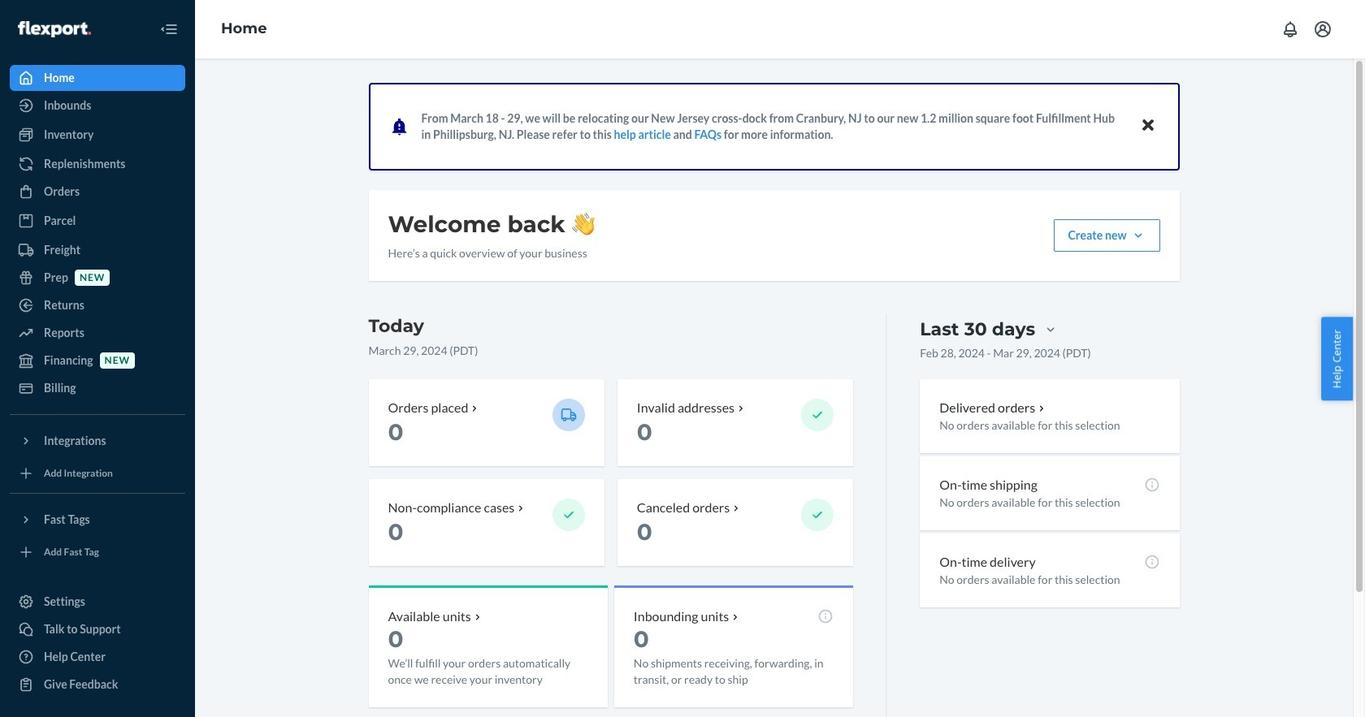 Task type: vqa. For each thing, say whether or not it's contained in the screenshot.
Open account menu "image"
yes



Task type: describe. For each thing, give the bounding box(es) containing it.
open account menu image
[[1313, 20, 1333, 39]]

flexport logo image
[[18, 21, 91, 37]]

hand-wave emoji image
[[572, 213, 595, 236]]

close navigation image
[[159, 20, 179, 39]]



Task type: locate. For each thing, give the bounding box(es) containing it.
close image
[[1142, 116, 1153, 135]]

open notifications image
[[1281, 20, 1300, 39]]



